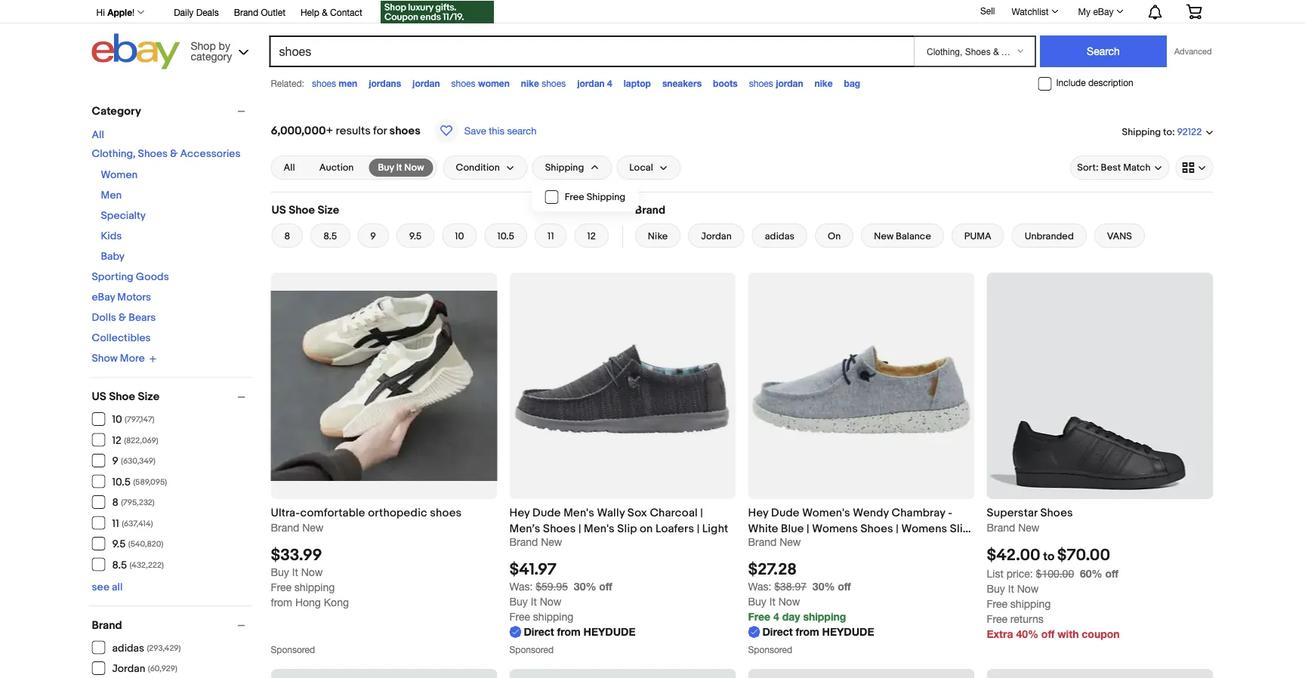 Task type: vqa. For each thing, say whether or not it's contained in the screenshot.


Task type: locate. For each thing, give the bounding box(es) containing it.
main content
[[265, 97, 1219, 678]]

shipping up hong
[[294, 581, 335, 594]]

1 vertical spatial 12
[[112, 434, 121, 447]]

$27.28
[[748, 560, 797, 579]]

brand
[[234, 7, 258, 17], [635, 203, 665, 217], [271, 521, 299, 534], [987, 521, 1015, 534], [509, 536, 538, 548], [748, 536, 777, 548], [92, 619, 122, 632]]

0 horizontal spatial hey
[[509, 506, 530, 520]]

brand outlet
[[234, 7, 285, 17]]

1 vertical spatial adidas
[[112, 642, 144, 655]]

slip down sox
[[617, 522, 637, 536]]

direct down '$59.95'
[[524, 626, 554, 638]]

heydude up adidas ultraboost dna x lego® colors shoes image
[[822, 626, 874, 638]]

0 vertical spatial 10.5
[[497, 230, 514, 242]]

unbranded
[[1025, 230, 1074, 242]]

all link down 6,000,000
[[275, 159, 304, 177]]

from down '$59.95'
[[557, 626, 581, 638]]

men's left wally in the left of the page
[[563, 506, 594, 520]]

1 horizontal spatial to
[[1163, 126, 1172, 138]]

10 for 10 (797,147)
[[112, 413, 122, 426]]

jordan for jordan (60,929)
[[112, 663, 145, 676]]

account navigation
[[88, 0, 1213, 25]]

jordan inside main content
[[701, 230, 732, 242]]

1 direct from heydude text field from the left
[[509, 625, 636, 640]]

8 left 8.5 'link'
[[284, 230, 290, 242]]

now inside $42.00 to $70.00 list price: $100.00 60% off buy it now free shipping free returns extra 40% off with coupon
[[1017, 583, 1039, 595]]

0 vertical spatial jordan
[[701, 230, 732, 242]]

shipping inside $42.00 to $70.00 list price: $100.00 60% off buy it now free shipping free returns extra 40% off with coupon
[[1010, 598, 1051, 610]]

1 horizontal spatial from
[[557, 626, 581, 638]]

direct from heydude text field down day
[[748, 625, 874, 640]]

0 horizontal spatial was:
[[509, 581, 533, 593]]

was: inside $27.28 was: $38.97 30% off buy it now free 4 day shipping direct from heydude
[[748, 581, 771, 593]]

now inside $27.28 was: $38.97 30% off buy it now free 4 day shipping direct from heydude
[[778, 596, 800, 608]]

buy inside $42.00 to $70.00 list price: $100.00 60% off buy it now free shipping free returns extra 40% off with coupon
[[987, 583, 1005, 595]]

10.5 link
[[484, 224, 527, 248]]

womens down women's on the right bottom of page
[[812, 522, 858, 536]]

0 horizontal spatial all
[[92, 129, 104, 142]]

hey inside hey dude women's wendy chambray - white blue | womens shoes | womens slip on
[[748, 506, 768, 520]]

size up (797,147)
[[138, 390, 160, 404]]

hey for hey dude women's wendy chambray - white blue | womens shoes | womens slip on
[[748, 506, 768, 520]]

hey for hey dude men's wally sox charcoal | men's shoes | men's slip on loafers | light brand new
[[509, 506, 530, 520]]

sell
[[980, 5, 995, 16]]

include description
[[1056, 77, 1133, 88]]

jordan down search for anything text field
[[577, 78, 605, 88]]

now down 'price:'
[[1017, 583, 1039, 595]]

30% right $38.97
[[812, 581, 835, 593]]

deals
[[196, 7, 219, 17]]

30% for $41.97
[[574, 581, 596, 593]]

all up clothing,
[[92, 129, 104, 142]]

free up extra
[[987, 613, 1007, 625]]

1 vertical spatial &
[[170, 148, 178, 160]]

jordan 4
[[577, 78, 612, 88]]

jordan
[[412, 78, 440, 88], [577, 78, 605, 88], [776, 78, 803, 88]]

0 horizontal spatial direct
[[524, 626, 554, 638]]

heydude
[[583, 626, 636, 638], [822, 626, 874, 638]]

1 direct from the left
[[524, 626, 554, 638]]

hey dude women's wendy chambray - white blue | womens shoes | womens slip on image
[[748, 273, 975, 499]]

1 horizontal spatial 9.5
[[409, 230, 422, 242]]

1 horizontal spatial adidas
[[765, 230, 794, 242]]

see all
[[92, 581, 123, 594]]

1 vertical spatial 9.5
[[112, 538, 126, 551]]

size up 8.5 'link'
[[317, 203, 339, 217]]

buy
[[378, 162, 394, 173], [271, 566, 289, 579], [987, 583, 1005, 595], [509, 596, 528, 608], [748, 596, 766, 608]]

8.5 up all on the left bottom of page
[[112, 559, 127, 572]]

women's
[[802, 506, 850, 520]]

1 horizontal spatial us
[[271, 203, 286, 217]]

us
[[271, 203, 286, 217], [92, 390, 106, 404]]

8.5 for 8.5 (432,222)
[[112, 559, 127, 572]]

shipping to : 92122
[[1122, 126, 1202, 138]]

1 vertical spatial shoe
[[109, 390, 135, 404]]

0 horizontal spatial 30%
[[574, 581, 596, 593]]

8
[[284, 230, 290, 242], [112, 497, 118, 509]]

unbranded link
[[1012, 224, 1087, 248]]

this
[[489, 125, 504, 136]]

11 inside 'link'
[[548, 230, 554, 242]]

12
[[587, 230, 596, 242], [112, 434, 121, 447]]

local button
[[616, 156, 681, 180]]

bag link
[[844, 78, 860, 88]]

free down shipping 'dropdown button'
[[565, 191, 584, 203]]

new down superstar shoes heading
[[1018, 521, 1040, 534]]

9 for 9 (630,349)
[[112, 455, 118, 468]]

0 vertical spatial 9
[[370, 230, 376, 242]]

1 horizontal spatial size
[[317, 203, 339, 217]]

2 heydude from the left
[[822, 626, 874, 638]]

10 right the 9.5 link
[[455, 230, 464, 242]]

8.5 link
[[311, 224, 350, 248]]

dude inside hey dude women's wendy chambray - white blue | womens shoes | womens slip on
[[771, 506, 799, 520]]

was: down $41.97 at the bottom
[[509, 581, 533, 593]]

slip
[[617, 522, 637, 536], [950, 522, 970, 536]]

dude up blue
[[771, 506, 799, 520]]

off right '$59.95'
[[599, 581, 612, 593]]

brand left outlet
[[234, 7, 258, 17]]

results
[[336, 124, 371, 137]]

clothing, shoes & accessories
[[92, 148, 240, 160]]

9 left (630,349)
[[112, 455, 118, 468]]

slip inside hey dude women's wendy chambray - white blue | womens shoes | womens slip on
[[950, 522, 970, 536]]

shipping
[[294, 581, 335, 594], [1010, 598, 1051, 610], [533, 611, 573, 623], [803, 611, 846, 623]]

it inside $33.99 buy it now free shipping from hong kong
[[292, 566, 298, 579]]

0 vertical spatial 9.5
[[409, 230, 422, 242]]

daily deals link
[[174, 5, 219, 21]]

shipping inside shipping to : 92122
[[1122, 126, 1161, 138]]

10.5 left 11 'link'
[[497, 230, 514, 242]]

9.5 right 9 link
[[409, 230, 422, 242]]

0 horizontal spatial heydude
[[583, 626, 636, 638]]

30% inside $27.28 was: $38.97 30% off buy it now free 4 day shipping direct from heydude
[[812, 581, 835, 593]]

0 horizontal spatial 10
[[112, 413, 122, 426]]

hey up white at the right bottom of page
[[748, 506, 768, 520]]

2 jordan from the left
[[577, 78, 605, 88]]

None submit
[[1040, 35, 1167, 67]]

1 horizontal spatial slip
[[950, 522, 970, 536]]

was: inside $41.97 was: $59.95 30% off buy it now free shipping direct from heydude
[[509, 581, 533, 593]]

2 hey from the left
[[748, 506, 768, 520]]

free left day
[[748, 611, 770, 623]]

1 horizontal spatial hey
[[748, 506, 768, 520]]

0 horizontal spatial us
[[92, 390, 106, 404]]

12 down free shipping
[[587, 230, 596, 242]]

buy down 'list'
[[987, 583, 1005, 595]]

4 left day
[[773, 611, 779, 623]]

off inside $41.97 was: $59.95 30% off buy it now free shipping direct from heydude
[[599, 581, 612, 593]]

0 vertical spatial us
[[271, 203, 286, 217]]

heydude up busenitz shoes image
[[583, 626, 636, 638]]

0 horizontal spatial all link
[[92, 129, 104, 142]]

ultraboost 1.0 dna running shoes image
[[987, 669, 1213, 678]]

adidas up jordan (60,929)
[[112, 642, 144, 655]]

1 horizontal spatial 30%
[[812, 581, 835, 593]]

shipping up returns
[[1010, 598, 1051, 610]]

brand outlet link
[[234, 5, 285, 21]]

1 horizontal spatial dude
[[771, 506, 799, 520]]

all down 6,000,000
[[284, 162, 295, 174]]

from inside $33.99 buy it now free shipping from hong kong
[[271, 596, 292, 609]]

save this search
[[464, 125, 536, 136]]

specialty link
[[101, 210, 146, 222]]

hey inside hey dude men's wally sox charcoal | men's shoes | men's slip on loafers | light brand new
[[509, 506, 530, 520]]

new right "men's"
[[541, 536, 562, 548]]

shoes right superstar at the bottom of the page
[[1040, 506, 1073, 520]]

motors
[[117, 291, 151, 304]]

0 horizontal spatial shoe
[[109, 390, 135, 404]]

free down $41.97 at the bottom
[[509, 611, 530, 623]]

1 horizontal spatial on
[[748, 538, 761, 552]]

all link up clothing,
[[92, 129, 104, 142]]

2 direct from the left
[[762, 626, 793, 638]]

adidas for adidas
[[765, 230, 794, 242]]

accessories
[[180, 148, 240, 160]]

0 vertical spatial 10
[[455, 230, 464, 242]]

1 vertical spatial size
[[138, 390, 160, 404]]

shoes
[[312, 78, 336, 88], [451, 78, 475, 88], [542, 78, 566, 88], [749, 78, 773, 88], [389, 124, 420, 137], [430, 506, 462, 520]]

30% for $27.28
[[812, 581, 835, 593]]

brand up $41.97 at the bottom
[[509, 536, 538, 548]]

1 horizontal spatial 9
[[370, 230, 376, 242]]

ebay inside account navigation
[[1093, 6, 1114, 17]]

hey dude men's wally sox charcoal | men's shoes | men's slip on loafers | light image
[[509, 273, 736, 499]]

loafers
[[655, 522, 694, 536]]

10.5 for 10.5
[[497, 230, 514, 242]]

more
[[120, 352, 145, 365]]

1 vertical spatial 4
[[773, 611, 779, 623]]

1 vertical spatial us shoe size
[[92, 390, 160, 404]]

1 horizontal spatial &
[[170, 148, 178, 160]]

shoes left jordan 4
[[542, 78, 566, 88]]

0 horizontal spatial size
[[138, 390, 160, 404]]

buy down $27.28
[[748, 596, 766, 608]]

1 horizontal spatial was:
[[748, 581, 771, 593]]

12 left (822,069)
[[112, 434, 121, 447]]

2 horizontal spatial from
[[796, 626, 819, 638]]

1 vertical spatial jordan
[[112, 663, 145, 676]]

buy down for
[[378, 162, 394, 173]]

2 vertical spatial &
[[119, 312, 126, 324]]

1 heydude from the left
[[583, 626, 636, 638]]

1 horizontal spatial heydude
[[822, 626, 874, 638]]

0 horizontal spatial direct from heydude text field
[[509, 625, 636, 640]]

9.5 (540,820)
[[112, 538, 163, 551]]

shop by category banner
[[88, 0, 1213, 73]]

1 slip from the left
[[617, 522, 637, 536]]

1 horizontal spatial ebay
[[1093, 6, 1114, 17]]

2 womens from the left
[[901, 522, 947, 536]]

baby link
[[101, 250, 125, 263]]

to
[[1163, 126, 1172, 138], [1043, 549, 1054, 564]]

0 vertical spatial shipping
[[1122, 126, 1161, 138]]

0 vertical spatial 4
[[607, 78, 612, 88]]

0 horizontal spatial jordan
[[112, 663, 145, 676]]

None text field
[[987, 568, 1074, 580], [509, 581, 568, 593], [748, 581, 807, 593], [987, 568, 1074, 580], [509, 581, 568, 593], [748, 581, 807, 593]]

9 left the 9.5 link
[[370, 230, 376, 242]]

off inside $27.28 was: $38.97 30% off buy it now free 4 day shipping direct from heydude
[[838, 581, 851, 593]]

0 vertical spatial 8.5
[[323, 230, 337, 242]]

to left 92122
[[1163, 126, 1172, 138]]

us shoe size inside main content
[[271, 203, 339, 217]]

now down '$59.95'
[[540, 596, 561, 608]]

hey dude women's wendy chambray - white blue | womens shoes | womens slip on
[[748, 506, 970, 552]]

1 vertical spatial 10
[[112, 413, 122, 426]]

hey dude women's wendy chambray - white blue | womens shoes | womens slip on link
[[748, 505, 975, 552]]

from left hong
[[271, 596, 292, 609]]

shipping inside $27.28 was: $38.97 30% off buy it now free 4 day shipping direct from heydude
[[803, 611, 846, 623]]

off right $38.97
[[838, 581, 851, 593]]

free inside $41.97 was: $59.95 30% off buy it now free shipping direct from heydude
[[509, 611, 530, 623]]

2 horizontal spatial jordan
[[776, 78, 803, 88]]

1 vertical spatial all
[[284, 162, 295, 174]]

brand inside account navigation
[[234, 7, 258, 17]]

9.5
[[409, 230, 422, 242], [112, 538, 126, 551]]

$33.99 buy it now free shipping from hong kong
[[271, 545, 349, 609]]

1 30% from the left
[[574, 581, 596, 593]]

6,000,000 + results for shoes
[[271, 124, 420, 137]]

to up $100.00
[[1043, 549, 1054, 564]]

1 horizontal spatial direct
[[762, 626, 793, 638]]

9.5 down 11 (637,414) on the left
[[112, 538, 126, 551]]

12 for 12
[[587, 230, 596, 242]]

1 vertical spatial to
[[1043, 549, 1054, 564]]

2 slip from the left
[[950, 522, 970, 536]]

it inside text box
[[396, 162, 402, 173]]

0 vertical spatial all
[[92, 129, 104, 142]]

0 horizontal spatial us shoe size
[[92, 390, 160, 404]]

new down comfortable
[[302, 521, 324, 534]]

12 (822,069)
[[112, 434, 158, 447]]

0 horizontal spatial on
[[640, 522, 653, 536]]

new balance link
[[861, 224, 944, 248]]

us up 8 link
[[271, 203, 286, 217]]

show
[[92, 352, 118, 365]]

1 jordan from the left
[[412, 78, 440, 88]]

1 horizontal spatial 8
[[284, 230, 290, 242]]

8.5 inside 'link'
[[323, 230, 337, 242]]

1 vertical spatial 11
[[112, 517, 119, 530]]

my ebay
[[1078, 6, 1114, 17]]

size inside main content
[[317, 203, 339, 217]]

1 dude from the left
[[532, 506, 561, 520]]

ultra-comfortable orthopedic shoes image
[[271, 291, 497, 481]]

on
[[828, 230, 841, 242]]

9
[[370, 230, 376, 242], [112, 455, 118, 468]]

nike for nike
[[815, 78, 833, 88]]

1 horizontal spatial shoe
[[289, 203, 315, 217]]

Direct from HEYDUDE text field
[[509, 625, 636, 640], [748, 625, 874, 640]]

shipping up 12 link
[[587, 191, 626, 203]]

shipping inside 'dropdown button'
[[545, 162, 584, 174]]

1 vertical spatial 9
[[112, 455, 118, 468]]

1 vertical spatial shipping
[[545, 162, 584, 174]]

shoes right "men's"
[[543, 522, 576, 536]]

shipping for shipping to : 92122
[[1122, 126, 1161, 138]]

& left accessories
[[170, 148, 178, 160]]

price:
[[1006, 568, 1033, 580]]

all inside all link
[[284, 162, 295, 174]]

1 vertical spatial on
[[748, 538, 761, 552]]

&
[[322, 7, 328, 17], [170, 148, 178, 160], [119, 312, 126, 324]]

brand down ultra-
[[271, 521, 299, 534]]

11 for 11
[[548, 230, 554, 242]]

10.5
[[497, 230, 514, 242], [112, 476, 131, 489]]

shoe up 8 link
[[289, 203, 315, 217]]

womens down chambray
[[901, 522, 947, 536]]

& inside sporting goods ebay motors dolls & bears collectibles
[[119, 312, 126, 324]]

0 horizontal spatial 8.5
[[112, 559, 127, 572]]

0 horizontal spatial 9.5
[[112, 538, 126, 551]]

dude inside hey dude men's wally sox charcoal | men's shoes | men's slip on loafers | light brand new
[[532, 506, 561, 520]]

shoe
[[289, 203, 315, 217], [109, 390, 135, 404]]

0 vertical spatial shoe
[[289, 203, 315, 217]]

0 horizontal spatial slip
[[617, 522, 637, 536]]

$70.00
[[1057, 545, 1110, 565]]

shipping up free shipping "link" at the left top of the page
[[545, 162, 584, 174]]

jordan (60,929)
[[112, 663, 177, 676]]

brand down superstar at the bottom of the page
[[987, 521, 1015, 534]]

jordan
[[701, 230, 732, 242], [112, 663, 145, 676]]

slip down -
[[950, 522, 970, 536]]

0 vertical spatial ebay
[[1093, 6, 1114, 17]]

0 vertical spatial 8
[[284, 230, 290, 242]]

slip inside hey dude men's wally sox charcoal | men's shoes | men's slip on loafers | light brand new
[[617, 522, 637, 536]]

11 for 11 (637,414)
[[112, 517, 119, 530]]

shoes inside hey dude women's wendy chambray - white blue | womens shoes | womens slip on
[[861, 522, 893, 536]]

8.5 left 9 link
[[323, 230, 337, 242]]

daily
[[174, 7, 194, 17]]

2 horizontal spatial shipping
[[1122, 126, 1161, 138]]

2 direct from heydude text field from the left
[[748, 625, 874, 640]]

new left balance
[[874, 230, 894, 242]]

& right the help
[[322, 7, 328, 17]]

1 horizontal spatial jordan
[[701, 230, 732, 242]]

1 horizontal spatial all
[[284, 162, 295, 174]]

1 horizontal spatial us shoe size
[[271, 203, 339, 217]]

jordan right jordans link
[[412, 78, 440, 88]]

0 horizontal spatial 8
[[112, 497, 118, 509]]

to inside shipping to : 92122
[[1163, 126, 1172, 138]]

nike right women
[[521, 78, 539, 88]]

buy it now
[[378, 162, 424, 173]]

11
[[548, 230, 554, 242], [112, 517, 119, 530]]

to for :
[[1163, 126, 1172, 138]]

2 was: from the left
[[748, 581, 771, 593]]

new inside 'ultra-comfortable orthopedic shoes brand new'
[[302, 521, 324, 534]]

& right the dolls
[[119, 312, 126, 324]]

from down day
[[796, 626, 819, 638]]

brand inside 'ultra-comfortable orthopedic shoes brand new'
[[271, 521, 299, 534]]

10 for 10
[[455, 230, 464, 242]]

dolls & bears link
[[92, 312, 156, 324]]

all for all link to the right
[[284, 162, 295, 174]]

direct down day
[[762, 626, 793, 638]]

buy inside $33.99 buy it now free shipping from hong kong
[[271, 566, 289, 579]]

balance
[[896, 230, 931, 242]]

shoes inside hey dude men's wally sox charcoal | men's shoes | men's slip on loafers | light brand new
[[543, 522, 576, 536]]

1 horizontal spatial 11
[[548, 230, 554, 242]]

30% inside $41.97 was: $59.95 30% off buy it now free shipping direct from heydude
[[574, 581, 596, 593]]

0 horizontal spatial shipping
[[545, 162, 584, 174]]

0 horizontal spatial 11
[[112, 517, 119, 530]]

0 vertical spatial size
[[317, 203, 339, 217]]

now down $38.97
[[778, 596, 800, 608]]

0 horizontal spatial womens
[[812, 522, 858, 536]]

2 dude from the left
[[771, 506, 799, 520]]

us down show
[[92, 390, 106, 404]]

1 horizontal spatial all link
[[275, 159, 304, 177]]

10 inside main content
[[455, 230, 464, 242]]

0 horizontal spatial 10.5
[[112, 476, 131, 489]]

9.5 for 9.5
[[409, 230, 422, 242]]

on down sox
[[640, 522, 653, 536]]

1 horizontal spatial 12
[[587, 230, 596, 242]]

shipping inside $41.97 was: $59.95 30% off buy it now free shipping direct from heydude
[[533, 611, 573, 623]]

jordan for jordan
[[412, 78, 440, 88]]

0 vertical spatial us shoe size
[[271, 203, 339, 217]]

now left condition
[[404, 162, 424, 173]]

1 horizontal spatial nike
[[815, 78, 833, 88]]

12 inside main content
[[587, 230, 596, 242]]

1 horizontal spatial 10
[[455, 230, 464, 242]]

10.5 (589,095)
[[112, 476, 167, 489]]

0 horizontal spatial &
[[119, 312, 126, 324]]

sporting goods ebay motors dolls & bears collectibles
[[92, 271, 169, 345]]

8.5 for 8.5
[[323, 230, 337, 242]]

jordan down adidas (293,429)
[[112, 663, 145, 676]]

2 30% from the left
[[812, 581, 835, 593]]

men's down wally in the left of the page
[[584, 522, 615, 536]]

men link
[[101, 189, 122, 202]]

dude up "men's"
[[532, 506, 561, 520]]

light
[[702, 522, 728, 536]]

1 vertical spatial ebay
[[92, 291, 115, 304]]

0 horizontal spatial 12
[[112, 434, 121, 447]]

it inside $27.28 was: $38.97 30% off buy it now free 4 day shipping direct from heydude
[[769, 596, 775, 608]]

1 vertical spatial all link
[[275, 159, 304, 177]]

1 hey from the left
[[509, 506, 530, 520]]

0 vertical spatial to
[[1163, 126, 1172, 138]]

to inside $42.00 to $70.00 list price: $100.00 60% off buy it now free shipping free returns extra 40% off with coupon
[[1043, 549, 1054, 564]]

hey dude men's wally sox charcoal | men's shoes | men's slip on loafers | light brand new
[[509, 506, 728, 548]]

new right white at the right bottom of page
[[780, 536, 801, 548]]

1 nike from the left
[[521, 78, 539, 88]]

now down $33.99
[[301, 566, 323, 579]]

2 nike from the left
[[815, 78, 833, 88]]

0 horizontal spatial adidas
[[112, 642, 144, 655]]

buy down $41.97 at the bottom
[[509, 596, 528, 608]]

buy down $33.99
[[271, 566, 289, 579]]

jordan right the nike
[[701, 230, 732, 242]]

laptop
[[624, 78, 651, 88]]

1 vertical spatial 8.5
[[112, 559, 127, 572]]

dude
[[532, 506, 561, 520], [771, 506, 799, 520]]

all for the top all link
[[92, 129, 104, 142]]

ultra-comfortable orthopedic shoes heading
[[271, 506, 462, 520]]

| up light
[[700, 506, 703, 520]]

|
[[700, 506, 703, 520], [578, 522, 581, 536], [697, 522, 700, 536], [807, 522, 809, 536], [896, 522, 899, 536]]

1 horizontal spatial shipping
[[587, 191, 626, 203]]

hong
[[295, 596, 321, 609]]

boots
[[713, 78, 738, 88]]

superstar shoes brand new
[[987, 506, 1073, 534]]

0 horizontal spatial to
[[1043, 549, 1054, 564]]

direct from heydude text field down '$59.95'
[[509, 625, 636, 640]]

shoe up 10 (797,147)
[[109, 390, 135, 404]]

30% right '$59.95'
[[574, 581, 596, 593]]

shop
[[191, 39, 216, 52]]

0 vertical spatial &
[[322, 7, 328, 17]]

ebay right my
[[1093, 6, 1114, 17]]

1 was: from the left
[[509, 581, 533, 593]]

0 horizontal spatial dude
[[532, 506, 561, 520]]

8 for 8
[[284, 230, 290, 242]]

shoes down wendy
[[861, 522, 893, 536]]

sort: best match
[[1077, 162, 1151, 174]]

busenitz shoes image
[[509, 669, 736, 678]]



Task type: describe. For each thing, give the bounding box(es) containing it.
(589,095)
[[133, 477, 167, 487]]

comfortable
[[300, 506, 365, 520]]

3 jordan from the left
[[776, 78, 803, 88]]

sort:
[[1077, 162, 1099, 174]]

your shopping cart image
[[1185, 4, 1203, 19]]

goods
[[136, 271, 169, 284]]

adidas ultraboost dna x lego® colors shoes image
[[748, 669, 975, 678]]

on link
[[815, 224, 854, 248]]

on inside hey dude men's wally sox charcoal | men's shoes | men's slip on loafers | light brand new
[[640, 522, 653, 536]]

10 link
[[442, 224, 477, 248]]

12 for 12 (822,069)
[[112, 434, 121, 447]]

shop by category button
[[184, 34, 252, 66]]

brand inside superstar shoes brand new
[[987, 521, 1015, 534]]

adidas link
[[752, 224, 807, 248]]

nike for nike shoes
[[521, 78, 539, 88]]

charcoal
[[650, 506, 698, 520]]

heydude inside $27.28 was: $38.97 30% off buy it now free 4 day shipping direct from heydude
[[822, 626, 874, 638]]

women
[[101, 169, 137, 182]]

shipping inside $33.99 buy it now free shipping from hong kong
[[294, 581, 335, 594]]

buy inside $27.28 was: $38.97 30% off buy it now free 4 day shipping direct from heydude
[[748, 596, 766, 608]]

hi
[[96, 7, 105, 17]]

direct inside $27.28 was: $38.97 30% off buy it now free 4 day shipping direct from heydude
[[762, 626, 793, 638]]

direct from heydude text field for $27.28
[[748, 625, 874, 640]]

adidas (293,429)
[[112, 642, 181, 655]]

nora shoes image
[[271, 669, 497, 678]]

!
[[132, 7, 135, 17]]

9.5 link
[[396, 224, 434, 248]]

$41.97
[[509, 560, 556, 579]]

buy inside $41.97 was: $59.95 30% off buy it now free shipping direct from heydude
[[509, 596, 528, 608]]

9.5 for 9.5 (540,820)
[[112, 538, 126, 551]]

direct from heydude text field for $41.97
[[509, 625, 636, 640]]

jordans
[[369, 78, 401, 88]]

now inside $33.99 buy it now free shipping from hong kong
[[301, 566, 323, 579]]

| down chambray
[[896, 522, 899, 536]]

brand down the see all button
[[92, 619, 122, 632]]

from inside $41.97 was: $59.95 30% off buy it now free shipping direct from heydude
[[557, 626, 581, 638]]

shoes right for
[[389, 124, 420, 137]]

jordans link
[[369, 78, 401, 88]]

shoes left women
[[451, 78, 475, 88]]

| right "men's"
[[578, 522, 581, 536]]

(432,222)
[[130, 560, 164, 570]]

superstar shoes link
[[987, 505, 1213, 521]]

save
[[464, 125, 486, 136]]

11 (637,414)
[[112, 517, 153, 530]]

(637,414)
[[122, 519, 153, 529]]

nike link
[[635, 224, 681, 248]]

superstar shoes image
[[987, 273, 1213, 499]]

ebay inside sporting goods ebay motors dolls & bears collectibles
[[92, 291, 115, 304]]

local
[[629, 162, 653, 174]]

laptop link
[[624, 78, 651, 88]]

1 vertical spatial men's
[[584, 522, 615, 536]]

10.5 for 10.5 (589,095)
[[112, 476, 131, 489]]

new inside hey dude men's wally sox charcoal | men's shoes | men's slip on loafers | light brand new
[[541, 536, 562, 548]]

60%
[[1080, 568, 1102, 580]]

sell link
[[973, 5, 1002, 16]]

$42.00
[[987, 545, 1040, 565]]

bears
[[129, 312, 156, 324]]

dude for men's
[[532, 506, 561, 520]]

brand button
[[92, 619, 252, 632]]

free shipping link
[[533, 184, 638, 211]]

8 link
[[271, 224, 303, 248]]

hey dude men's wally sox charcoal | men's shoes | men's slip on loafers | light link
[[509, 505, 736, 536]]

9 (630,349)
[[112, 455, 156, 468]]

| right blue
[[807, 522, 809, 536]]

ultra-comfortable orthopedic shoes link
[[271, 505, 497, 521]]

free down 'list'
[[987, 598, 1007, 610]]

9 for 9
[[370, 230, 376, 242]]

heydude inside $41.97 was: $59.95 30% off buy it now free shipping direct from heydude
[[583, 626, 636, 638]]

include
[[1056, 77, 1086, 88]]

jordan for jordan
[[701, 230, 732, 242]]

new inside "new balance" link
[[874, 230, 894, 242]]

help & contact link
[[301, 5, 362, 21]]

main content containing $33.99
[[265, 97, 1219, 678]]

0 vertical spatial all link
[[92, 129, 104, 142]]

baby
[[101, 250, 125, 263]]

best
[[1101, 162, 1121, 174]]

it inside $42.00 to $70.00 list price: $100.00 60% off buy it now free shipping free returns extra 40% off with coupon
[[1008, 583, 1014, 595]]

$33.99
[[271, 545, 322, 565]]

now inside text box
[[404, 162, 424, 173]]

$42.00 to $70.00 list price: $100.00 60% off buy it now free shipping free returns extra 40% off with coupon
[[987, 545, 1120, 641]]

now inside $41.97 was: $59.95 30% off buy it now free shipping direct from heydude
[[540, 596, 561, 608]]

from inside $27.28 was: $38.97 30% off buy it now free 4 day shipping direct from heydude
[[796, 626, 819, 638]]

(540,820)
[[128, 540, 163, 549]]

hey dude men's wally sox charcoal | men's shoes | men's slip on loafers | light heading
[[509, 506, 728, 536]]

shoes inside superstar shoes brand new
[[1040, 506, 1073, 520]]

9 link
[[357, 224, 389, 248]]

shoes inside 'ultra-comfortable orthopedic shoes brand new'
[[430, 506, 462, 520]]

| left light
[[697, 522, 700, 536]]

sneakers link
[[662, 78, 702, 88]]

my
[[1078, 6, 1091, 17]]

men
[[101, 189, 122, 202]]

dude for blue
[[771, 506, 799, 520]]

nike shoes
[[521, 78, 566, 88]]

dolls
[[92, 312, 116, 324]]

clothing,
[[92, 148, 136, 160]]

0 vertical spatial men's
[[563, 506, 594, 520]]

match
[[1123, 162, 1151, 174]]

sporting
[[92, 271, 133, 284]]

brand up nike link
[[635, 203, 665, 217]]

free inside $33.99 buy it now free shipping from hong kong
[[271, 581, 292, 594]]

puma link
[[951, 224, 1004, 248]]

11 link
[[535, 224, 567, 248]]

free inside $27.28 was: $38.97 30% off buy it now free 4 day shipping direct from heydude
[[748, 611, 770, 623]]

0 horizontal spatial 4
[[607, 78, 612, 88]]

vans link
[[1094, 224, 1145, 248]]

$41.97 was: $59.95 30% off buy it now free shipping direct from heydude
[[509, 560, 636, 638]]

& inside the help & contact link
[[322, 7, 328, 17]]

shipping inside "link"
[[587, 191, 626, 203]]

shoes right clothing,
[[138, 148, 168, 160]]

off left the with in the right of the page
[[1041, 628, 1055, 641]]

buy inside text box
[[378, 162, 394, 173]]

show more button
[[92, 352, 157, 365]]

sporting goods link
[[92, 271, 169, 284]]

category button
[[92, 104, 252, 118]]

shoes right boots link at the right top of page
[[749, 78, 773, 88]]

brand up $27.28
[[748, 536, 777, 548]]

category
[[191, 50, 232, 62]]

$59.95
[[536, 581, 568, 593]]

Buy It Now selected text field
[[378, 161, 424, 174]]

help
[[301, 7, 319, 17]]

brand inside hey dude men's wally sox charcoal | men's shoes | men's slip on loafers | light brand new
[[509, 536, 538, 548]]

it inside $41.97 was: $59.95 30% off buy it now free shipping direct from heydude
[[531, 596, 537, 608]]

shop by category
[[191, 39, 232, 62]]

hi apple !
[[96, 7, 135, 17]]

get the coupon image
[[380, 1, 494, 23]]

wally
[[597, 506, 625, 520]]

jordan for jordan 4
[[577, 78, 605, 88]]

off right the 60%
[[1105, 568, 1118, 580]]

shoes left men
[[312, 78, 336, 88]]

on inside hey dude women's wendy chambray - white blue | womens shoes | womens slip on
[[748, 538, 761, 552]]

apple
[[107, 7, 132, 17]]

to for $70.00
[[1043, 549, 1054, 564]]

related:
[[271, 78, 304, 88]]

direct inside $41.97 was: $59.95 30% off buy it now free shipping direct from heydude
[[524, 626, 554, 638]]

4 inside $27.28 was: $38.97 30% off buy it now free 4 day shipping direct from heydude
[[773, 611, 779, 623]]

(795,232)
[[121, 498, 155, 508]]

chambray
[[892, 506, 945, 520]]

1 vertical spatial us
[[92, 390, 106, 404]]

listing options selector. gallery view selected. image
[[1182, 162, 1206, 174]]

was: for $41.97
[[509, 581, 533, 593]]

help & contact
[[301, 7, 362, 17]]

condition button
[[443, 156, 528, 180]]

6,000,000
[[271, 124, 326, 137]]

outlet
[[261, 7, 285, 17]]

ultra-
[[271, 506, 300, 520]]

shipping for shipping
[[545, 162, 584, 174]]

none submit inside shop by category banner
[[1040, 35, 1167, 67]]

:
[[1172, 126, 1175, 138]]

coupon
[[1082, 628, 1120, 641]]

save this search button
[[430, 118, 541, 143]]

by
[[219, 39, 230, 52]]

sox
[[627, 506, 647, 520]]

new inside superstar shoes brand new
[[1018, 521, 1040, 534]]

hey dude women's wendy chambray - white blue | womens shoes | womens slip on heading
[[748, 506, 971, 552]]

daily deals
[[174, 7, 219, 17]]

advanced
[[1174, 46, 1212, 56]]

collectibles
[[92, 332, 151, 345]]

1 womens from the left
[[812, 522, 858, 536]]

free inside "link"
[[565, 191, 584, 203]]

(822,069)
[[124, 436, 158, 446]]

jordan link
[[412, 78, 440, 88]]

was: for $27.28
[[748, 581, 771, 593]]

adidas for adidas (293,429)
[[112, 642, 144, 655]]

women
[[478, 78, 510, 88]]

8 for 8 (795,232)
[[112, 497, 118, 509]]

clothing, shoes & accessories link
[[92, 148, 240, 160]]

superstar shoes heading
[[987, 506, 1073, 520]]

Search for anything text field
[[271, 37, 911, 66]]



